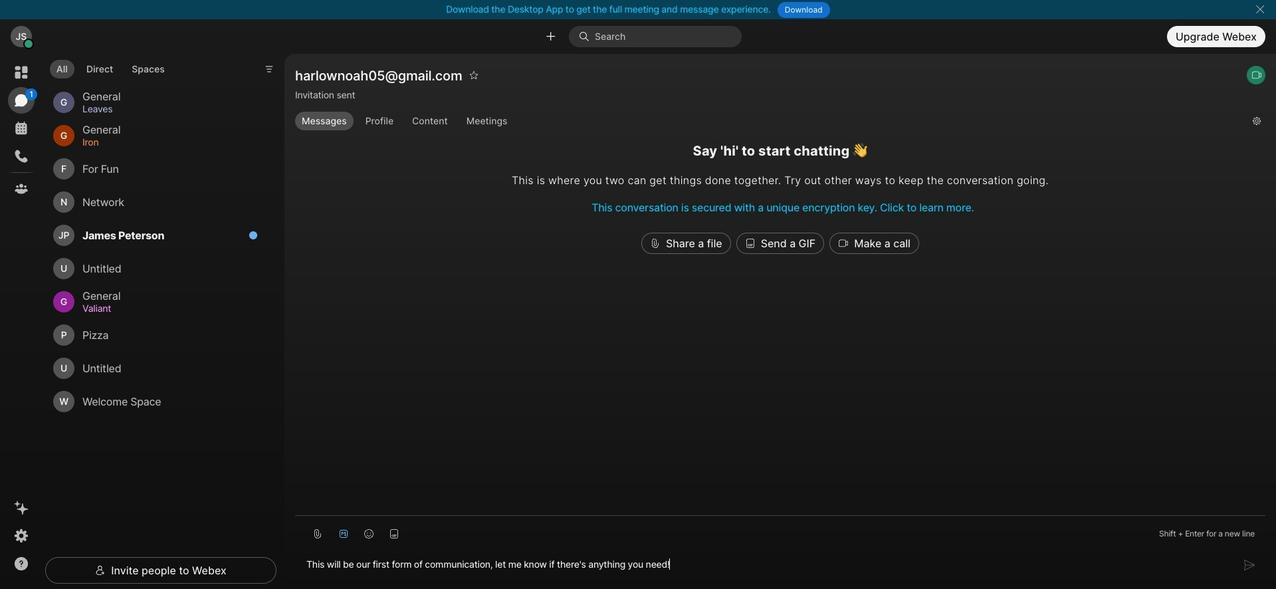 Task type: describe. For each thing, give the bounding box(es) containing it.
2 general list item from the top
[[48, 119, 266, 152]]

valiant element
[[82, 301, 250, 316]]

message composer toolbar element
[[295, 516, 1266, 546]]

2 untitled list item from the top
[[48, 352, 266, 385]]

webex tab list
[[8, 59, 37, 202]]

1 untitled list item from the top
[[48, 252, 266, 285]]

1 general list item from the top
[[48, 86, 266, 119]]

pizza list item
[[48, 319, 266, 352]]

for fun list item
[[48, 152, 266, 186]]

welcome space list item
[[48, 385, 266, 418]]

leaves element
[[82, 102, 250, 116]]



Task type: locate. For each thing, give the bounding box(es) containing it.
network list item
[[48, 186, 266, 219]]

new messages image
[[249, 231, 258, 240]]

untitled list item
[[48, 252, 266, 285], [48, 352, 266, 385]]

navigation
[[0, 54, 43, 589]]

untitled list item down valiant "element"
[[48, 352, 266, 385]]

tab list
[[47, 52, 175, 82]]

1 vertical spatial untitled list item
[[48, 352, 266, 385]]

iron element
[[82, 135, 250, 150]]

general list item
[[48, 86, 266, 119], [48, 119, 266, 152], [48, 285, 266, 319]]

cancel_16 image
[[1255, 4, 1266, 15]]

0 vertical spatial untitled list item
[[48, 252, 266, 285]]

james peterson, new messages list item
[[48, 219, 266, 252]]

group
[[295, 112, 1242, 131]]

untitled list item up valiant "element"
[[48, 252, 266, 285]]

3 general list item from the top
[[48, 285, 266, 319]]



Task type: vqa. For each thing, say whether or not it's contained in the screenshot.
Appearance tab
no



